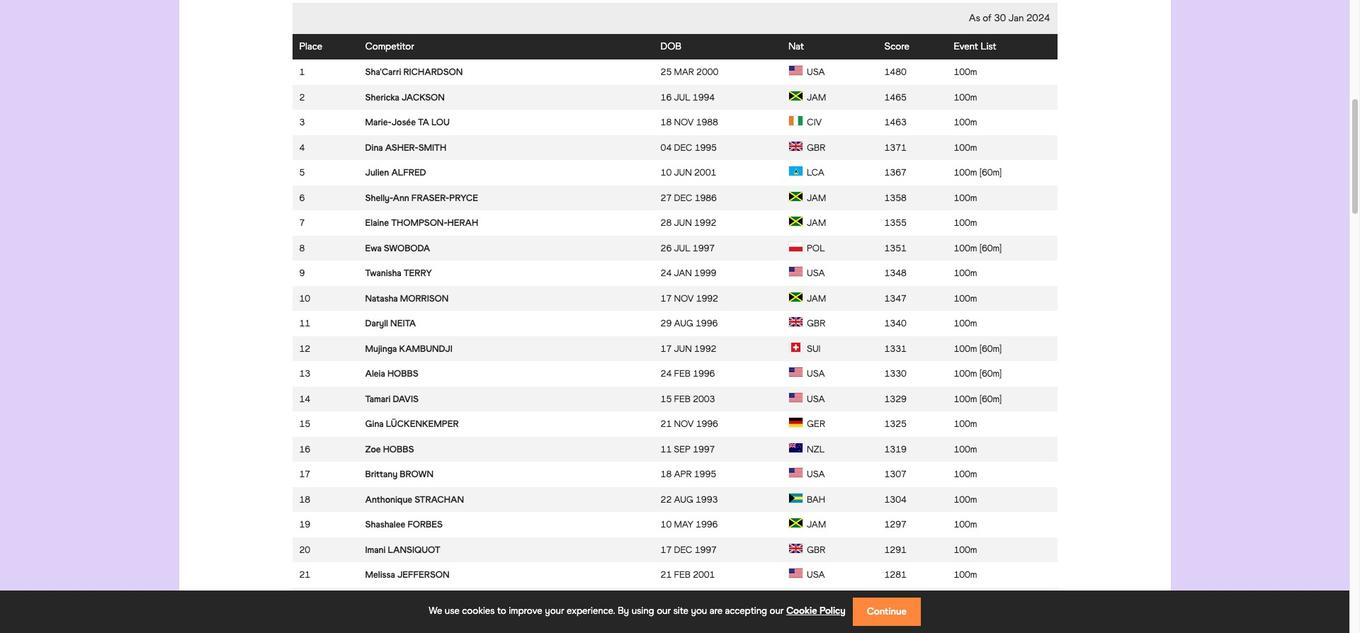 Task type: locate. For each thing, give the bounding box(es) containing it.
1 horizontal spatial 11
[[661, 444, 672, 455]]

your
[[545, 606, 565, 618]]

1 horizontal spatial our
[[770, 606, 784, 618]]

22 for 22 aug 1993
[[661, 495, 672, 505]]

1995 right "site"
[[696, 595, 718, 606]]

usa down pol
[[807, 268, 825, 279]]

usa down sui at the bottom
[[807, 369, 825, 379]]

11
[[299, 318, 311, 329], [661, 444, 672, 455]]

3 100m [60m] from the top
[[954, 344, 1002, 354]]

jun down 04 dec 1995
[[674, 167, 692, 178]]

usa image for 18 apr 1995
[[789, 468, 804, 479]]

1 vertical spatial jun
[[674, 218, 692, 228]]

1992 down the 1986
[[695, 218, 717, 228]]

[60m]
[[980, 167, 1002, 178], [980, 243, 1002, 254], [980, 344, 1002, 354], [980, 369, 1002, 379], [980, 394, 1002, 405]]

17 up 19
[[299, 469, 311, 480]]

3 dec from the top
[[674, 545, 693, 556]]

jam image down bah icon
[[789, 518, 804, 529]]

2 vertical spatial 10
[[661, 520, 672, 530]]

3 usa image from the top
[[789, 367, 804, 378]]

melissa
[[365, 570, 395, 581]]

nov up sep
[[674, 419, 694, 430]]

11 100m from the top
[[954, 318, 978, 329]]

[60m] for 1330
[[980, 369, 1002, 379]]

usa image up bah icon
[[789, 468, 804, 479]]

22 down the "18 apr 1995"
[[661, 495, 672, 505]]

7 100m from the top
[[954, 218, 978, 228]]

16 100m from the top
[[954, 444, 978, 455]]

17 down the 29 at bottom
[[661, 344, 672, 354]]

3 100m from the top
[[954, 117, 978, 128]]

jam image for 16 jul 1994
[[789, 91, 804, 101]]

elaine
[[365, 218, 389, 228]]

1996 for 29 aug 1996
[[696, 318, 718, 329]]

4 jam image from the top
[[789, 292, 804, 303]]

100m for 1347
[[954, 293, 978, 304]]

6 usa from the top
[[807, 570, 825, 581]]

2 [60m] from the top
[[980, 243, 1002, 254]]

1278 down continue
[[885, 620, 907, 631]]

bah image
[[789, 493, 804, 504]]

[60m] for 1331
[[980, 344, 1002, 354]]

21 feb 2001
[[661, 570, 715, 581]]

2 vertical spatial nov
[[674, 419, 694, 430]]

may up 17 dec 1997 at the bottom of the page
[[674, 520, 694, 530]]

1996 for 21 nov 1996
[[696, 419, 719, 430]]

feb up the 15 feb 2003
[[674, 369, 691, 379]]

gbr image for 04 dec 1995
[[789, 141, 804, 152]]

1 vertical spatial gbr
[[807, 318, 826, 329]]

3 gbr image from the top
[[789, 543, 804, 554]]

2 jul from the top
[[674, 243, 691, 254]]

1 jul from the top
[[674, 92, 691, 103]]

2 nov from the top
[[674, 293, 694, 304]]

17 100m from the top
[[954, 469, 978, 480]]

nov left 1988
[[674, 117, 694, 128]]

10 up 27
[[661, 167, 672, 178]]

twanisha
[[365, 268, 402, 279]]

0 vertical spatial gbr
[[807, 142, 826, 153]]

gbr for 1371
[[807, 142, 826, 153]]

2 aug from the top
[[674, 495, 694, 505]]

1 vertical spatial 22
[[299, 595, 311, 606]]

24 for 24 feb 1996
[[661, 369, 672, 379]]

10 for 10 may 1996
[[661, 520, 672, 530]]

gam image
[[789, 594, 804, 604]]

gbr up sui at the bottom
[[807, 318, 826, 329]]

2 vertical spatial feb
[[674, 570, 691, 581]]

1 aug from the top
[[674, 318, 694, 329]]

2 vertical spatial 1995
[[696, 595, 718, 606]]

daryll
[[365, 318, 388, 329]]

1 vertical spatial 1997
[[693, 444, 715, 455]]

18 for 18 apr 1995
[[661, 469, 672, 480]]

5 [60m] from the top
[[980, 394, 1002, 405]]

4 jam from the top
[[807, 293, 827, 304]]

15 100m from the top
[[954, 419, 978, 430]]

1 gbr from the top
[[807, 142, 826, 153]]

jefferson
[[398, 570, 450, 581]]

8 100m from the top
[[954, 243, 978, 254]]

1996 for 10 may 1996
[[696, 520, 718, 530]]

12
[[299, 344, 311, 354]]

1995 right apr
[[694, 469, 717, 480]]

jam up pol
[[807, 218, 827, 228]]

1995 down 1988
[[695, 142, 717, 153]]

event list
[[954, 41, 997, 53]]

22
[[661, 495, 672, 505], [299, 595, 311, 606]]

1997 up 1999
[[693, 243, 715, 254]]

nov
[[674, 117, 694, 128], [674, 293, 694, 304], [674, 419, 694, 430]]

3 jam image from the top
[[789, 216, 804, 227]]

100m for 1465
[[954, 92, 978, 103]]

17 nov 1992
[[661, 293, 719, 304]]

19 100m from the top
[[954, 520, 978, 530]]

thompson-
[[391, 218, 448, 228]]

1996 down 17 nov 1992
[[696, 318, 718, 329]]

usa image
[[789, 393, 804, 403], [789, 569, 804, 579], [789, 619, 804, 630]]

24 left the jan
[[661, 268, 672, 279]]

usa image down nat
[[789, 65, 804, 76]]

jun for 10
[[674, 167, 692, 178]]

26 jul 1997
[[661, 243, 715, 254]]

jun up "24 feb 1996"
[[674, 344, 692, 354]]

our left "site"
[[657, 606, 671, 618]]

2 1278 from the top
[[885, 620, 907, 631]]

1 dec from the top
[[674, 142, 693, 153]]

3 nov from the top
[[674, 419, 694, 430]]

usa for 1330
[[807, 369, 825, 379]]

3 gbr from the top
[[807, 545, 826, 556]]

24 for 24 jan 1999
[[661, 268, 672, 279]]

1 [60m] from the top
[[980, 167, 1002, 178]]

jam down bah
[[807, 520, 827, 530]]

1 vertical spatial aug
[[674, 495, 694, 505]]

zoe
[[365, 444, 381, 455]]

gbr image up sui icon
[[789, 317, 804, 328]]

1996
[[696, 318, 718, 329], [693, 369, 715, 379], [696, 419, 719, 430], [696, 520, 718, 530]]

jam image for 17 nov 1992
[[789, 292, 804, 303]]

lca image
[[789, 166, 804, 177]]

10
[[661, 167, 672, 178], [299, 293, 311, 304], [661, 520, 672, 530]]

shelly-ann fraser-pryce
[[365, 193, 478, 203]]

usa image for 25 mar 2000
[[789, 65, 804, 76]]

0 horizontal spatial 22
[[299, 595, 311, 606]]

accepting
[[725, 606, 768, 618]]

0 vertical spatial 1992
[[695, 218, 717, 228]]

lansiquot
[[388, 545, 441, 556]]

5 jam image from the top
[[789, 518, 804, 529]]

1 vertical spatial 24
[[661, 369, 672, 379]]

2 vertical spatial 1997
[[695, 545, 717, 556]]

1 horizontal spatial 22
[[661, 495, 672, 505]]

gina left bass
[[365, 595, 384, 606]]

1 vertical spatial 16
[[299, 444, 311, 455]]

by
[[618, 606, 629, 618]]

2001 up the 03 may 1995
[[693, 570, 715, 581]]

jam image up pol image
[[789, 216, 804, 227]]

jun right 28
[[674, 218, 692, 228]]

24 up the 15 feb 2003
[[661, 369, 672, 379]]

jam image down "lca" image
[[789, 191, 804, 202]]

100m [60m]
[[954, 167, 1002, 178], [954, 243, 1002, 254], [954, 344, 1002, 354], [954, 369, 1002, 379], [954, 394, 1002, 405]]

hobbs up the brittany brown
[[383, 444, 414, 455]]

2 may from the top
[[674, 595, 694, 606]]

1 horizontal spatial 16
[[661, 92, 672, 103]]

4 usa image from the top
[[789, 468, 804, 479]]

9 100m from the top
[[954, 268, 978, 279]]

2 vertical spatial dec
[[674, 545, 693, 556]]

1 vertical spatial 10
[[299, 293, 311, 304]]

[60m] for 1367
[[980, 167, 1002, 178]]

alfred
[[392, 167, 426, 178]]

1 vertical spatial may
[[674, 595, 694, 606]]

21 up '03'
[[661, 570, 672, 581]]

16 down 14
[[299, 444, 311, 455]]

0 vertical spatial 24
[[661, 268, 672, 279]]

jam image down pol image
[[789, 292, 804, 303]]

jam down lca
[[807, 193, 827, 203]]

1304
[[885, 495, 907, 505]]

aug left 1993
[[674, 495, 694, 505]]

usa image
[[789, 65, 804, 76], [789, 267, 804, 277], [789, 367, 804, 378], [789, 468, 804, 479]]

usa up gam
[[807, 570, 825, 581]]

20 100m from the top
[[954, 545, 978, 556]]

asher-
[[385, 142, 419, 153]]

gbr up lca
[[807, 142, 826, 153]]

1347
[[885, 293, 907, 304]]

1 horizontal spatial 15
[[661, 394, 672, 405]]

18
[[661, 117, 672, 128], [661, 469, 672, 480], [299, 495, 311, 505]]

brittany brown
[[365, 469, 434, 480]]

1 vertical spatial 15
[[299, 419, 311, 430]]

may for 10
[[674, 520, 694, 530]]

18 left apr
[[661, 469, 672, 480]]

16 down 25
[[661, 92, 672, 103]]

neita
[[391, 318, 416, 329]]

18 up 19
[[299, 495, 311, 505]]

2 vertical spatial 1992
[[695, 344, 717, 354]]

2 vertical spatial gbr image
[[789, 543, 804, 554]]

0 vertical spatial aug
[[674, 318, 694, 329]]

6 100m from the top
[[954, 193, 978, 203]]

22 100m from the top
[[954, 595, 978, 606]]

1997
[[693, 243, 715, 254], [693, 444, 715, 455], [695, 545, 717, 556]]

gina up 'zoe'
[[365, 419, 384, 430]]

gbr image down the civ image
[[789, 141, 804, 152]]

10 100m from the top
[[954, 293, 978, 304]]

1 jam image from the top
[[789, 91, 804, 101]]

4 100m [60m] from the top
[[954, 369, 1002, 379]]

0 vertical spatial gina
[[365, 419, 384, 430]]

continue
[[867, 606, 907, 618]]

2 usa from the top
[[807, 268, 825, 279]]

0 horizontal spatial 15
[[299, 419, 311, 430]]

nov down the jan
[[674, 293, 694, 304]]

16 for 16 jul 1994
[[661, 92, 672, 103]]

1997 down 10 may 1996
[[695, 545, 717, 556]]

1 usa image from the top
[[789, 393, 804, 403]]

1 vertical spatial 18
[[661, 469, 672, 480]]

dec right 04 on the left
[[674, 142, 693, 153]]

2 24 from the top
[[661, 369, 672, 379]]

17 up the 29 at bottom
[[661, 293, 672, 304]]

1 vertical spatial gina
[[365, 595, 384, 606]]

usa image up 'gam' icon
[[789, 569, 804, 579]]

21 100m from the top
[[954, 570, 978, 581]]

4 usa from the top
[[807, 394, 825, 405]]

22 for 22
[[299, 595, 311, 606]]

3 feb from the top
[[674, 570, 691, 581]]

1992 for 17 jun 1992
[[695, 344, 717, 354]]

15 down 14
[[299, 419, 311, 430]]

1278 up continue
[[885, 595, 907, 606]]

usa image up ger 'icon'
[[789, 393, 804, 403]]

hobbs for aleia hobbs
[[388, 369, 419, 379]]

gina bass
[[365, 595, 409, 606]]

lückenkemper
[[386, 419, 459, 430]]

1 feb from the top
[[674, 369, 691, 379]]

1999
[[695, 268, 717, 279]]

1 vertical spatial jul
[[674, 243, 691, 254]]

1995 for 04 dec 1995
[[695, 142, 717, 153]]

jam down pol
[[807, 293, 827, 304]]

0 vertical spatial jul
[[674, 92, 691, 103]]

0 vertical spatial 22
[[661, 495, 672, 505]]

2 usa image from the top
[[789, 267, 804, 277]]

1 100m [60m] from the top
[[954, 167, 1002, 178]]

2 jam image from the top
[[789, 191, 804, 202]]

jul left 1994
[[674, 92, 691, 103]]

2003
[[693, 394, 715, 405]]

4 [60m] from the top
[[980, 369, 1002, 379]]

25 mar 2000
[[661, 67, 719, 77]]

18 up 04 on the left
[[661, 117, 672, 128]]

1 vertical spatial 1992
[[696, 293, 719, 304]]

0 vertical spatial 18
[[661, 117, 672, 128]]

2 our from the left
[[770, 606, 784, 618]]

0 vertical spatial nov
[[674, 117, 694, 128]]

tamari davis
[[365, 394, 419, 405]]

ta
[[418, 117, 429, 128]]

gina lückenkemper
[[365, 419, 459, 430]]

2001 up the 1986
[[695, 167, 717, 178]]

100m for 1355
[[954, 218, 978, 228]]

feb
[[674, 369, 691, 379], [674, 394, 691, 405], [674, 570, 691, 581]]

100m for 1304
[[954, 495, 978, 505]]

usa up ger
[[807, 394, 825, 405]]

100m for 1319
[[954, 444, 978, 455]]

gina
[[365, 419, 384, 430], [365, 595, 384, 606]]

1 nov from the top
[[674, 117, 694, 128]]

may
[[674, 520, 694, 530], [674, 595, 694, 606]]

2 usa image from the top
[[789, 569, 804, 579]]

1 jam from the top
[[807, 92, 827, 103]]

dec right 27
[[674, 193, 693, 203]]

04 dec 1995
[[661, 142, 717, 153]]

11 for 11
[[299, 318, 311, 329]]

1 vertical spatial feb
[[674, 394, 691, 405]]

gbr image for 17 dec 1997
[[789, 543, 804, 554]]

100m [60m] for 1351
[[954, 243, 1002, 254]]

2 vertical spatial gbr
[[807, 545, 826, 556]]

1325
[[885, 419, 907, 430]]

11 up 12
[[299, 318, 311, 329]]

0 vertical spatial 1995
[[695, 142, 717, 153]]

0 vertical spatial usa image
[[789, 393, 804, 403]]

16
[[661, 92, 672, 103], [299, 444, 311, 455]]

1 vertical spatial 2001
[[693, 570, 715, 581]]

2 dec from the top
[[674, 193, 693, 203]]

1 24 from the top
[[661, 268, 672, 279]]

may right '03'
[[674, 595, 694, 606]]

fraser-
[[412, 193, 449, 203]]

feb left 2003
[[674, 394, 691, 405]]

1 vertical spatial 11
[[661, 444, 672, 455]]

1465
[[885, 92, 907, 103]]

jam image up the civ image
[[789, 91, 804, 101]]

hobbs up davis
[[388, 369, 419, 379]]

1 vertical spatial 1278
[[885, 620, 907, 631]]

15 for 15
[[299, 419, 311, 430]]

gina for gina bass
[[365, 595, 384, 606]]

2 jun from the top
[[674, 218, 692, 228]]

as
[[969, 12, 981, 24]]

2 vertical spatial jun
[[674, 344, 692, 354]]

gbr image up 'gam' icon
[[789, 543, 804, 554]]

0 vertical spatial jun
[[674, 167, 692, 178]]

1996 down 2003
[[696, 419, 719, 430]]

aug right the 29 at bottom
[[674, 318, 694, 329]]

jun for 28
[[674, 218, 692, 228]]

gbr image
[[789, 141, 804, 152], [789, 317, 804, 328], [789, 543, 804, 554]]

ger
[[807, 419, 826, 430]]

3 [60m] from the top
[[980, 344, 1002, 354]]

1997 right sep
[[693, 444, 715, 455]]

jam image for 28 jun 1992
[[789, 216, 804, 227]]

0 vertical spatial 11
[[299, 318, 311, 329]]

100m for 1291
[[954, 545, 978, 556]]

gbr down bah
[[807, 545, 826, 556]]

18 100m from the top
[[954, 495, 978, 505]]

17 for 17 jun 1992
[[661, 344, 672, 354]]

1 usa from the top
[[807, 67, 825, 77]]

usa for 1480
[[807, 67, 825, 77]]

2 100m from the top
[[954, 92, 978, 103]]

dec up 21 feb 2001 at the bottom
[[674, 545, 693, 556]]

jam up civ
[[807, 92, 827, 103]]

1 100m from the top
[[954, 67, 978, 77]]

josée
[[392, 117, 416, 128]]

may for 03
[[674, 595, 694, 606]]

1 usa image from the top
[[789, 65, 804, 76]]

0 vertical spatial feb
[[674, 369, 691, 379]]

2 gina from the top
[[365, 595, 384, 606]]

forbes
[[408, 520, 443, 530]]

22 aug 1993
[[661, 495, 718, 505]]

3 jam from the top
[[807, 218, 827, 228]]

1 gbr image from the top
[[789, 141, 804, 152]]

2024
[[1027, 12, 1051, 24]]

11 left sep
[[661, 444, 672, 455]]

0 horizontal spatial 16
[[299, 444, 311, 455]]

usa image down 'cookie'
[[789, 619, 804, 630]]

0 vertical spatial 1278
[[885, 595, 907, 606]]

18 for 18 nov 1988
[[661, 117, 672, 128]]

4 100m from the top
[[954, 142, 978, 153]]

julien alfred
[[365, 167, 426, 178]]

jackson
[[402, 92, 445, 103]]

5 100m [60m] from the top
[[954, 394, 1002, 405]]

aug
[[674, 318, 694, 329], [674, 495, 694, 505]]

twanisha terry
[[365, 268, 432, 279]]

1 vertical spatial gbr image
[[789, 317, 804, 328]]

1 may from the top
[[674, 520, 694, 530]]

100m for 1297
[[954, 520, 978, 530]]

24
[[661, 268, 672, 279], [661, 369, 672, 379]]

2 jam from the top
[[807, 193, 827, 203]]

dina asher-smith
[[365, 142, 447, 153]]

1995
[[695, 142, 717, 153], [694, 469, 717, 480], [696, 595, 718, 606]]

0 vertical spatial 15
[[661, 394, 672, 405]]

18 nov 1988
[[661, 117, 719, 128]]

100m [60m] for 1330
[[954, 369, 1002, 379]]

aleia
[[365, 369, 385, 379]]

1 vertical spatial nov
[[674, 293, 694, 304]]

0 vertical spatial gbr image
[[789, 141, 804, 152]]

1992 for 17 nov 1992
[[696, 293, 719, 304]]

feb down 17 dec 1997 at the bottom of the page
[[674, 570, 691, 581]]

list
[[981, 41, 997, 53]]

3 usa image from the top
[[789, 619, 804, 630]]

shelly-
[[365, 193, 393, 203]]

0 vertical spatial 10
[[661, 167, 672, 178]]

jun for 17
[[674, 344, 692, 354]]

as of 30 jan 2024
[[969, 12, 1051, 24]]

1 jun from the top
[[674, 167, 692, 178]]

pol image
[[789, 242, 804, 252]]

1992 down 29 aug 1996
[[695, 344, 717, 354]]

21 for 21 feb 2001
[[661, 570, 672, 581]]

3 usa from the top
[[807, 369, 825, 379]]

25
[[661, 67, 672, 77]]

1992 down 1999
[[696, 293, 719, 304]]

17 up 21 feb 2001 at the bottom
[[661, 545, 672, 556]]

jul right 26
[[674, 243, 691, 254]]

0 vertical spatial 16
[[661, 92, 672, 103]]

1996 up 2003
[[693, 369, 715, 379]]

0 vertical spatial hobbs
[[388, 369, 419, 379]]

2 gbr image from the top
[[789, 317, 804, 328]]

you
[[691, 606, 707, 618]]

civ
[[807, 117, 822, 128]]

nat
[[789, 41, 805, 53]]

0 vertical spatial dec
[[674, 142, 693, 153]]

2 vertical spatial usa image
[[789, 619, 804, 630]]

22 down 20
[[299, 595, 311, 606]]

5 usa from the top
[[807, 469, 825, 480]]

zoe hobbs
[[365, 444, 414, 455]]

100m for 1281
[[954, 570, 978, 581]]

2 gbr from the top
[[807, 318, 826, 329]]

1 vertical spatial dec
[[674, 193, 693, 203]]

1 vertical spatial usa image
[[789, 569, 804, 579]]

3 jun from the top
[[674, 344, 692, 354]]

usa down nzl
[[807, 469, 825, 480]]

jul for 16
[[674, 92, 691, 103]]

1 vertical spatial hobbs
[[383, 444, 414, 455]]

aleia hobbs
[[365, 369, 419, 379]]

10 up 17 dec 1997 at the bottom of the page
[[661, 520, 672, 530]]

15 down "24 feb 1996"
[[661, 394, 672, 405]]

[60m] for 1329
[[980, 394, 1002, 405]]

0 horizontal spatial 11
[[299, 318, 311, 329]]

100m [60m] for 1329
[[954, 394, 1002, 405]]

10 down '9'
[[299, 293, 311, 304]]

jam image
[[789, 91, 804, 101], [789, 191, 804, 202], [789, 216, 804, 227], [789, 292, 804, 303], [789, 518, 804, 529]]

21 down 20
[[299, 570, 311, 581]]

2 feb from the top
[[674, 394, 691, 405]]

0 horizontal spatial our
[[657, 606, 671, 618]]

usa image down pol image
[[789, 267, 804, 277]]

0 vertical spatial 2001
[[695, 167, 717, 178]]

bah
[[807, 495, 826, 505]]

0 vertical spatial 1997
[[693, 243, 715, 254]]

21 for 21 nov 1996
[[661, 419, 672, 430]]

usa image down sui icon
[[789, 367, 804, 378]]

our left 'cookie'
[[770, 606, 784, 618]]

0 vertical spatial may
[[674, 520, 694, 530]]

jam image for 10 may 1996
[[789, 518, 804, 529]]

5 jam from the top
[[807, 520, 827, 530]]

1996 down 1993
[[696, 520, 718, 530]]

smith
[[419, 142, 447, 153]]

1 vertical spatial 1995
[[694, 469, 717, 480]]

usa up civ
[[807, 67, 825, 77]]

16 jul 1994
[[661, 92, 715, 103]]

17 for 17 dec 1997
[[661, 545, 672, 556]]

are
[[710, 606, 723, 618]]

jul for 26
[[674, 243, 691, 254]]

100m [60m] for 1331
[[954, 344, 1002, 354]]

apr
[[674, 469, 692, 480]]

1 gina from the top
[[365, 419, 384, 430]]

21 down the 15 feb 2003
[[661, 419, 672, 430]]

sui image
[[789, 342, 804, 353]]

2 100m [60m] from the top
[[954, 243, 1002, 254]]



Task type: vqa. For each thing, say whether or not it's contained in the screenshot.


Task type: describe. For each thing, give the bounding box(es) containing it.
feb for 24
[[674, 369, 691, 379]]

2000
[[697, 67, 719, 77]]

1355
[[885, 218, 907, 228]]

natasha
[[365, 293, 398, 304]]

herah
[[448, 218, 479, 228]]

26
[[661, 243, 672, 254]]

kambundji
[[399, 344, 453, 354]]

jam for 1297
[[807, 520, 827, 530]]

1297
[[885, 520, 907, 530]]

feb for 15
[[674, 394, 691, 405]]

gina for gina lückenkemper
[[365, 419, 384, 430]]

anthonique strachan
[[365, 495, 464, 505]]

usa image for 21 feb 2001
[[789, 569, 804, 579]]

sha'carri
[[365, 67, 401, 77]]

15 for 15 feb 2003
[[661, 394, 672, 405]]

19
[[299, 520, 311, 530]]

dec for 04
[[674, 142, 693, 153]]

1986
[[695, 193, 717, 203]]

1348
[[885, 268, 907, 279]]

1 our from the left
[[657, 606, 671, 618]]

nov for 18
[[674, 117, 694, 128]]

score
[[885, 41, 910, 53]]

16 for 16
[[299, 444, 311, 455]]

jan
[[1009, 12, 1024, 24]]

mar
[[674, 67, 694, 77]]

1281
[[885, 570, 907, 581]]

hobbs for zoe hobbs
[[383, 444, 414, 455]]

1995 for 18 apr 1995
[[694, 469, 717, 480]]

17 for 17 nov 1992
[[661, 293, 672, 304]]

nzl
[[807, 444, 825, 455]]

jam image for 27 dec 1986
[[789, 191, 804, 202]]

1 1278 from the top
[[885, 595, 907, 606]]

marie-josée ta lou
[[365, 117, 450, 128]]

10 for 10 jun 2001
[[661, 167, 672, 178]]

usa image for 24 jan 1999
[[789, 267, 804, 277]]

17 dec 1997
[[661, 545, 717, 556]]

aug for 22
[[674, 495, 694, 505]]

mujinga
[[365, 344, 397, 354]]

morrison
[[400, 293, 449, 304]]

04
[[661, 142, 672, 153]]

28 jun 1992
[[661, 218, 717, 228]]

jam for 1347
[[807, 293, 827, 304]]

ger image
[[789, 418, 804, 428]]

8
[[299, 243, 305, 254]]

1340
[[885, 318, 907, 329]]

aug for 29
[[674, 318, 694, 329]]

100m for 1278
[[954, 595, 978, 606]]

shericka jackson
[[365, 92, 445, 103]]

pol
[[807, 243, 825, 254]]

usa for 1348
[[807, 268, 825, 279]]

shericka
[[365, 92, 400, 103]]

2001 for 21 feb 2001
[[693, 570, 715, 581]]

100m for 1307
[[954, 469, 978, 480]]

5 100m from the top
[[954, 167, 978, 178]]

21 for 21
[[299, 570, 311, 581]]

1997 for 17 dec 1997
[[695, 545, 717, 556]]

13 100m from the top
[[954, 369, 978, 379]]

tamari
[[365, 394, 391, 405]]

melissa jefferson
[[365, 570, 450, 581]]

14 100m from the top
[[954, 394, 978, 405]]

12 100m from the top
[[954, 344, 978, 354]]

29
[[661, 318, 672, 329]]

11 for 11 sep 1997
[[661, 444, 672, 455]]

nzl image
[[789, 443, 804, 453]]

using
[[632, 606, 655, 618]]

15 feb 2003
[[661, 394, 715, 405]]

100m for 1325
[[954, 419, 978, 430]]

sha'carri richardson
[[365, 67, 463, 77]]

20
[[299, 545, 311, 556]]

place
[[299, 41, 322, 53]]

10 for 10
[[299, 293, 311, 304]]

jam for 1358
[[807, 193, 827, 203]]

mujinga kambundji
[[365, 344, 453, 354]]

2 vertical spatial 18
[[299, 495, 311, 505]]

10 jun 2001
[[661, 167, 717, 178]]

usa for 1329
[[807, 394, 825, 405]]

jam for 1465
[[807, 92, 827, 103]]

lou
[[432, 117, 450, 128]]

we
[[429, 606, 442, 618]]

1997 for 26 jul 1997
[[693, 243, 715, 254]]

100m for 1340
[[954, 318, 978, 329]]

1463
[[885, 117, 907, 128]]

nov for 21
[[674, 419, 694, 430]]

1996 for 24 feb 1996
[[693, 369, 715, 379]]

1992 for 28 jun 1992
[[695, 218, 717, 228]]

100m for 1358
[[954, 193, 978, 203]]

strachan
[[415, 495, 464, 505]]

1480
[[885, 67, 907, 77]]

dec for 27
[[674, 193, 693, 203]]

gbr for 1340
[[807, 318, 826, 329]]

feb for 21
[[674, 570, 691, 581]]

100m [60m] for 1367
[[954, 167, 1002, 178]]

we use cookies to improve your experience. by using our site you are accepting our cookie policy
[[429, 606, 846, 618]]

100m for 1463
[[954, 117, 978, 128]]

to
[[497, 606, 507, 618]]

2001 for 10 jun 2001
[[695, 167, 717, 178]]

shashalee
[[365, 520, 406, 530]]

100m for 1348
[[954, 268, 978, 279]]

ewa
[[365, 243, 382, 254]]

[60m] for 1351
[[980, 243, 1002, 254]]

usa for 1307
[[807, 469, 825, 480]]

elaine thompson-herah
[[365, 218, 479, 228]]

100m for 1480
[[954, 67, 978, 77]]

1330
[[885, 369, 907, 379]]

18 apr 1995
[[661, 469, 717, 480]]

30
[[995, 12, 1006, 24]]

pryce
[[449, 193, 478, 203]]

7
[[299, 218, 305, 228]]

shashalee forbes
[[365, 520, 443, 530]]

1997 for 11 sep 1997
[[693, 444, 715, 455]]

marie-
[[365, 117, 392, 128]]

swoboda
[[384, 243, 430, 254]]

1358
[[885, 193, 907, 203]]

dec for 17
[[674, 545, 693, 556]]

13
[[299, 369, 311, 379]]

imani lansiquot
[[365, 545, 441, 556]]

17 for 17
[[299, 469, 311, 480]]

usa image for 24 feb 1996
[[789, 367, 804, 378]]

civ image
[[789, 116, 804, 126]]

100m for 1371
[[954, 142, 978, 153]]

competitor
[[365, 41, 414, 53]]

usa image for 15 feb 2003
[[789, 393, 804, 403]]

daryll neita
[[365, 318, 416, 329]]

24 feb 1996
[[661, 369, 715, 379]]

gbr for 1291
[[807, 545, 826, 556]]

1995 for 03 may 1995
[[696, 595, 718, 606]]

gbr image for 29 aug 1996
[[789, 317, 804, 328]]

24 jan 1999
[[661, 268, 717, 279]]

1307
[[885, 469, 907, 480]]

richardson
[[404, 67, 463, 77]]

27
[[661, 193, 672, 203]]

usa for 1281
[[807, 570, 825, 581]]

jam for 1355
[[807, 218, 827, 228]]

cookies
[[462, 606, 495, 618]]



